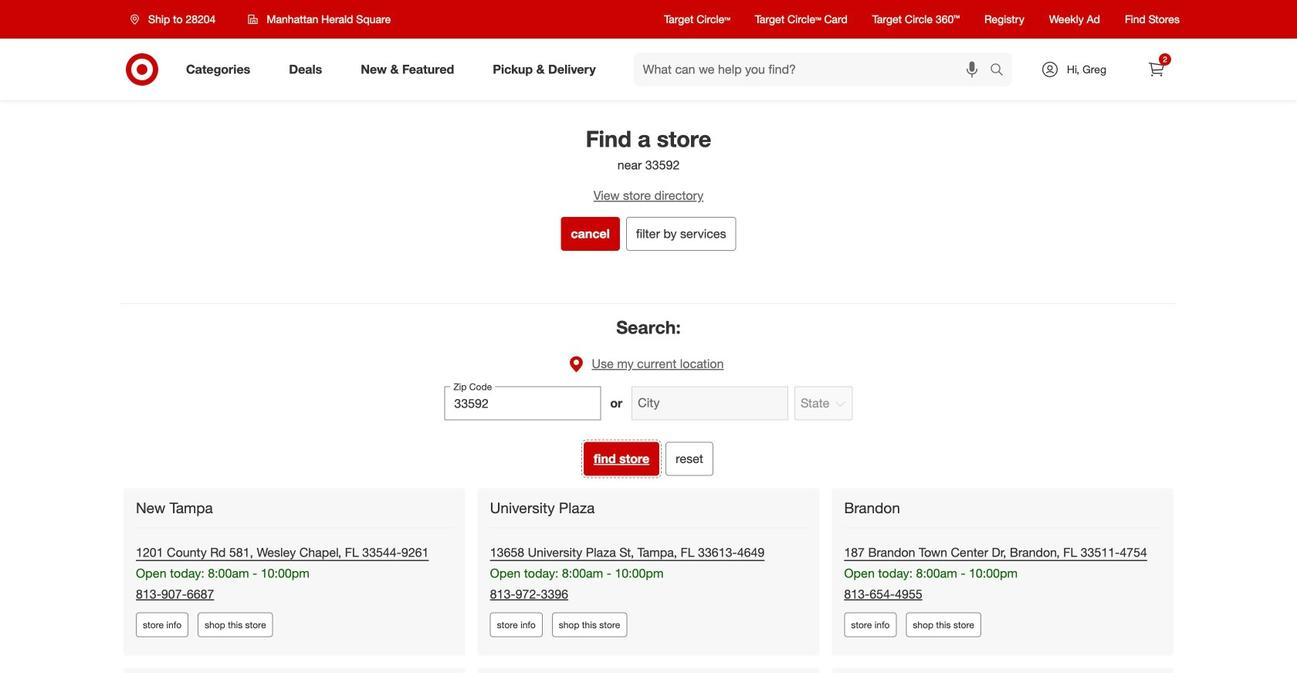 Task type: locate. For each thing, give the bounding box(es) containing it.
None text field
[[444, 387, 601, 421], [632, 387, 789, 421], [444, 387, 601, 421], [632, 387, 789, 421]]



Task type: vqa. For each thing, say whether or not it's contained in the screenshot.
TEXT FIELD
yes



Task type: describe. For each thing, give the bounding box(es) containing it.
What can we help you find? suggestions appear below search field
[[634, 53, 994, 87]]



